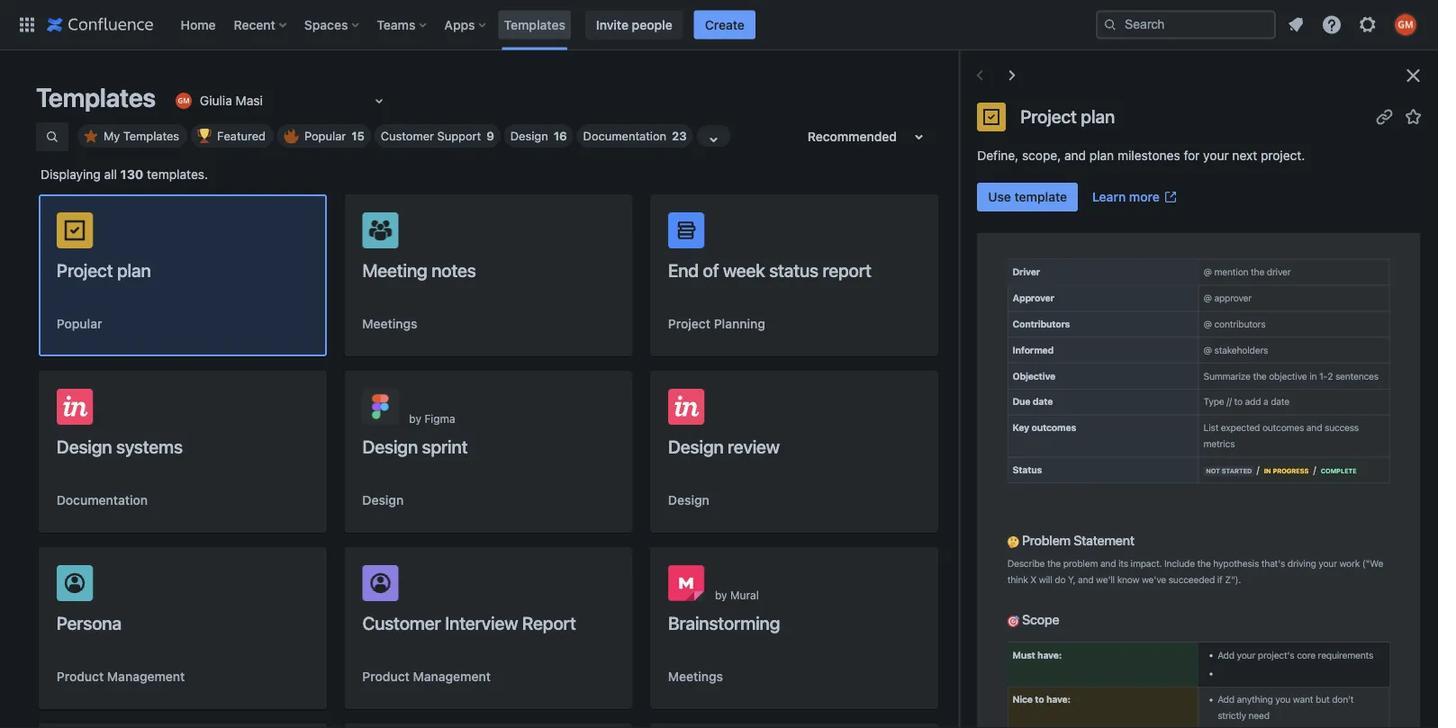 Task type: locate. For each thing, give the bounding box(es) containing it.
management down persona
[[107, 670, 185, 685]]

teams
[[377, 17, 416, 32]]

plan
[[1081, 106, 1115, 127], [1089, 148, 1114, 163], [117, 259, 151, 281]]

settings icon image
[[1357, 14, 1379, 36]]

meetings for meeting notes
[[362, 317, 417, 331]]

my templates button
[[77, 124, 187, 148]]

confluence image
[[47, 14, 154, 36], [47, 14, 154, 36]]

product management button for persona
[[57, 668, 185, 686]]

star project plan image
[[1402, 106, 1424, 127]]

design
[[510, 129, 548, 143], [57, 436, 112, 457], [362, 436, 418, 457], [668, 436, 724, 457], [362, 493, 404, 508], [668, 493, 710, 508]]

0 horizontal spatial meetings
[[362, 317, 417, 331]]

0 vertical spatial by
[[409, 413, 422, 425]]

design for review
[[668, 436, 724, 457]]

project plan up and
[[1020, 106, 1115, 127]]

1 vertical spatial popular
[[57, 317, 102, 331]]

teams button
[[371, 10, 434, 39]]

product management down persona
[[57, 670, 185, 685]]

review
[[728, 436, 780, 457]]

2 vertical spatial templates
[[123, 129, 179, 143]]

banner
[[0, 0, 1438, 50]]

management for customer interview report
[[413, 670, 491, 685]]

23
[[672, 129, 687, 143]]

1 vertical spatial customer
[[362, 612, 441, 634]]

2 design button from the left
[[668, 492, 710, 510]]

1 horizontal spatial design button
[[668, 492, 710, 510]]

0 vertical spatial customer
[[381, 129, 434, 143]]

0 horizontal spatial documentation
[[57, 493, 148, 508]]

notification icon image
[[1285, 14, 1307, 36]]

previous template image
[[969, 65, 990, 86]]

2 horizontal spatial project
[[1020, 106, 1077, 127]]

1 horizontal spatial meetings button
[[668, 668, 723, 686]]

None text field
[[173, 92, 176, 110]]

giulia masi
[[200, 93, 263, 108]]

define, scope, and plan milestones for your next project.
[[977, 148, 1305, 163]]

product for customer interview report
[[362, 670, 410, 685]]

templates inside button
[[123, 129, 179, 143]]

project left planning
[[668, 317, 711, 331]]

1 vertical spatial project
[[57, 259, 113, 281]]

status
[[769, 259, 819, 281]]

0 vertical spatial project plan
[[1020, 106, 1115, 127]]

by mural
[[715, 589, 759, 602]]

templates right my
[[123, 129, 179, 143]]

mural
[[730, 589, 759, 602]]

0 horizontal spatial product management button
[[57, 668, 185, 686]]

project plan up the popular button
[[57, 259, 151, 281]]

customer interview report
[[362, 612, 576, 634]]

1 product management button from the left
[[57, 668, 185, 686]]

customer
[[381, 129, 434, 143], [362, 612, 441, 634]]

2 vertical spatial project
[[668, 317, 711, 331]]

figma
[[425, 413, 455, 425]]

template
[[1014, 190, 1067, 204]]

by left "mural"
[[715, 589, 727, 602]]

1 vertical spatial plan
[[1089, 148, 1114, 163]]

meetings button down the meeting
[[362, 315, 417, 333]]

project
[[1020, 106, 1077, 127], [57, 259, 113, 281], [668, 317, 711, 331]]

use
[[988, 190, 1011, 204]]

documentation down design systems
[[57, 493, 148, 508]]

next template image
[[1001, 65, 1023, 86]]

design down by figma at bottom left
[[362, 436, 418, 457]]

product management down "customer interview report"
[[362, 670, 491, 685]]

1 vertical spatial project plan
[[57, 259, 151, 281]]

global element
[[11, 0, 1093, 50]]

support
[[437, 129, 481, 143]]

customer down "open" icon
[[381, 129, 434, 143]]

by left figma
[[409, 413, 422, 425]]

templates
[[504, 17, 566, 32], [36, 82, 156, 113], [123, 129, 179, 143]]

use template button
[[977, 183, 1078, 212]]

design button down "design review"
[[668, 492, 710, 510]]

documentation
[[583, 129, 667, 143], [57, 493, 148, 508]]

documentation for documentation
[[57, 493, 148, 508]]

1 product management from the left
[[57, 670, 185, 685]]

0 vertical spatial meetings
[[362, 317, 417, 331]]

meetings button down brainstorming
[[668, 668, 723, 686]]

1 horizontal spatial documentation
[[583, 129, 667, 143]]

design left 16
[[510, 129, 548, 143]]

9
[[487, 129, 494, 143]]

customer left interview
[[362, 612, 441, 634]]

0 horizontal spatial product
[[57, 670, 104, 685]]

featured
[[217, 129, 266, 143]]

design for 16
[[510, 129, 548, 143]]

product
[[57, 670, 104, 685], [362, 670, 410, 685]]

1 horizontal spatial popular
[[304, 129, 346, 143]]

management for persona
[[107, 670, 185, 685]]

project up scope,
[[1020, 106, 1077, 127]]

meetings down the meeting
[[362, 317, 417, 331]]

featured button
[[191, 124, 274, 148]]

of
[[703, 259, 719, 281]]

0 vertical spatial meetings button
[[362, 315, 417, 333]]

design button
[[362, 492, 404, 510], [668, 492, 710, 510]]

product management button for customer interview report
[[362, 668, 491, 686]]

planning
[[714, 317, 765, 331]]

giulia
[[200, 93, 232, 108]]

0 horizontal spatial meetings button
[[362, 315, 417, 333]]

1 vertical spatial meetings button
[[668, 668, 723, 686]]

0 horizontal spatial management
[[107, 670, 185, 685]]

0 horizontal spatial product management
[[57, 670, 185, 685]]

design up documentation button
[[57, 436, 112, 457]]

1 horizontal spatial product
[[362, 670, 410, 685]]

2 product management button from the left
[[362, 668, 491, 686]]

1 vertical spatial documentation
[[57, 493, 148, 508]]

by
[[409, 413, 422, 425], [715, 589, 727, 602]]

1 horizontal spatial management
[[413, 670, 491, 685]]

more
[[1129, 190, 1159, 204]]

product management button down persona
[[57, 668, 185, 686]]

notes
[[432, 259, 476, 281]]

share link image
[[1374, 106, 1395, 127]]

close image
[[1402, 65, 1424, 86]]

design review
[[668, 436, 780, 457]]

2 product from the left
[[362, 670, 410, 685]]

end of week status report
[[668, 259, 872, 281]]

use template
[[988, 190, 1067, 204]]

product management button down "customer interview report"
[[362, 668, 491, 686]]

popular button
[[57, 315, 102, 333]]

project inside button
[[668, 317, 711, 331]]

1 management from the left
[[107, 670, 185, 685]]

meetings down brainstorming
[[668, 670, 723, 685]]

learn more link
[[1081, 183, 1188, 212]]

templates right apps popup button
[[504, 17, 566, 32]]

management
[[107, 670, 185, 685], [413, 670, 491, 685]]

all
[[104, 167, 117, 182]]

1 horizontal spatial meetings
[[668, 670, 723, 685]]

0 vertical spatial documentation
[[583, 129, 667, 143]]

design button for design review
[[668, 492, 710, 510]]

0 vertical spatial popular
[[304, 129, 346, 143]]

learn
[[1092, 190, 1126, 204]]

1 vertical spatial meetings
[[668, 670, 723, 685]]

2 product management from the left
[[362, 670, 491, 685]]

apps
[[444, 17, 475, 32]]

0 horizontal spatial by
[[409, 413, 422, 425]]

2 management from the left
[[413, 670, 491, 685]]

design left review on the bottom
[[668, 436, 724, 457]]

product management button
[[57, 668, 185, 686], [362, 668, 491, 686]]

home link
[[175, 10, 221, 39]]

project plan
[[1020, 106, 1115, 127], [57, 259, 151, 281]]

1 vertical spatial by
[[715, 589, 727, 602]]

systems
[[116, 436, 183, 457]]

0 vertical spatial project
[[1020, 106, 1077, 127]]

spaces
[[304, 17, 348, 32]]

1 design button from the left
[[362, 492, 404, 510]]

project up the popular button
[[57, 259, 113, 281]]

management down "customer interview report"
[[413, 670, 491, 685]]

1 horizontal spatial project plan
[[1020, 106, 1115, 127]]

design systems
[[57, 436, 183, 457]]

1 horizontal spatial product management
[[362, 670, 491, 685]]

meetings
[[362, 317, 417, 331], [668, 670, 723, 685]]

templates up my
[[36, 82, 156, 113]]

invite people button
[[585, 10, 683, 39]]

report
[[522, 612, 576, 634]]

0 horizontal spatial project
[[57, 259, 113, 281]]

0 vertical spatial templates
[[504, 17, 566, 32]]

1 product from the left
[[57, 670, 104, 685]]

16
[[554, 129, 567, 143]]

define,
[[977, 148, 1018, 163]]

documentation left the 23 on the top
[[583, 129, 667, 143]]

week
[[723, 259, 765, 281]]

1 horizontal spatial product management button
[[362, 668, 491, 686]]

invite people
[[596, 17, 673, 32]]

130
[[120, 167, 143, 182]]

0 horizontal spatial popular
[[57, 317, 102, 331]]

meetings button
[[362, 315, 417, 333], [668, 668, 723, 686]]

0 horizontal spatial design button
[[362, 492, 404, 510]]

1 horizontal spatial project
[[668, 317, 711, 331]]

masi
[[236, 93, 263, 108]]

apps button
[[439, 10, 493, 39]]

project.
[[1260, 148, 1305, 163]]

product management
[[57, 670, 185, 685], [362, 670, 491, 685]]

sprint
[[422, 436, 468, 457]]

open search bar image
[[45, 130, 59, 144]]

design sprint
[[362, 436, 468, 457]]

1 horizontal spatial by
[[715, 589, 727, 602]]

meetings button for meeting notes
[[362, 315, 417, 333]]

appswitcher icon image
[[16, 14, 38, 36]]

design button down design sprint
[[362, 492, 404, 510]]



Task type: vqa. For each thing, say whether or not it's contained in the screenshot.
people
yes



Task type: describe. For each thing, give the bounding box(es) containing it.
recommended button
[[797, 122, 941, 151]]

project planning button
[[668, 315, 765, 333]]

more categories image
[[703, 129, 725, 150]]

meeting
[[362, 259, 428, 281]]

design for sprint
[[362, 436, 418, 457]]

product for persona
[[57, 670, 104, 685]]

by for design sprint
[[409, 413, 422, 425]]

15
[[351, 129, 365, 143]]

for
[[1183, 148, 1200, 163]]

product management for persona
[[57, 670, 185, 685]]

0 vertical spatial plan
[[1081, 106, 1115, 127]]

my templates
[[104, 129, 179, 143]]

0 horizontal spatial project plan
[[57, 259, 151, 281]]

banner containing home
[[0, 0, 1438, 50]]

end
[[668, 259, 699, 281]]

design down design sprint
[[362, 493, 404, 508]]

my
[[104, 129, 120, 143]]

product management for customer interview report
[[362, 670, 491, 685]]

2 vertical spatial plan
[[117, 259, 151, 281]]

persona
[[57, 612, 122, 634]]

customer for customer support 9
[[381, 129, 434, 143]]

invite
[[596, 17, 629, 32]]

search image
[[1103, 18, 1118, 32]]

home
[[181, 17, 216, 32]]

project planning
[[668, 317, 765, 331]]

design for systems
[[57, 436, 112, 457]]

meeting notes
[[362, 259, 476, 281]]

open image
[[368, 90, 390, 112]]

documentation 23
[[583, 129, 687, 143]]

next
[[1232, 148, 1257, 163]]

interview
[[445, 612, 518, 634]]

design button for design sprint
[[362, 492, 404, 510]]

displaying
[[41, 167, 101, 182]]

meetings for brainstorming
[[668, 670, 723, 685]]

design 16
[[510, 129, 567, 143]]

recent
[[234, 17, 275, 32]]

create link
[[694, 10, 756, 39]]

your
[[1203, 148, 1229, 163]]

create
[[705, 17, 745, 32]]

templates inside 'link'
[[504, 17, 566, 32]]

displaying all 130 templates.
[[41, 167, 208, 182]]

milestones
[[1117, 148, 1180, 163]]

templates link
[[499, 10, 571, 39]]

meetings button for brainstorming
[[668, 668, 723, 686]]

documentation button
[[57, 492, 148, 510]]

customer support 9
[[381, 129, 494, 143]]

templates.
[[147, 167, 208, 182]]

learn more
[[1092, 190, 1159, 204]]

people
[[632, 17, 673, 32]]

by figma
[[409, 413, 455, 425]]

brainstorming
[[668, 612, 780, 634]]

spaces button
[[299, 10, 366, 39]]

Search field
[[1096, 10, 1276, 39]]

by for brainstorming
[[715, 589, 727, 602]]

report
[[823, 259, 872, 281]]

recent button
[[228, 10, 293, 39]]

1 vertical spatial templates
[[36, 82, 156, 113]]

customer for customer interview report
[[362, 612, 441, 634]]

help icon image
[[1321, 14, 1343, 36]]

recommended
[[808, 129, 897, 144]]

documentation for documentation 23
[[583, 129, 667, 143]]

scope,
[[1022, 148, 1061, 163]]

and
[[1064, 148, 1086, 163]]

design down "design review"
[[668, 493, 710, 508]]



